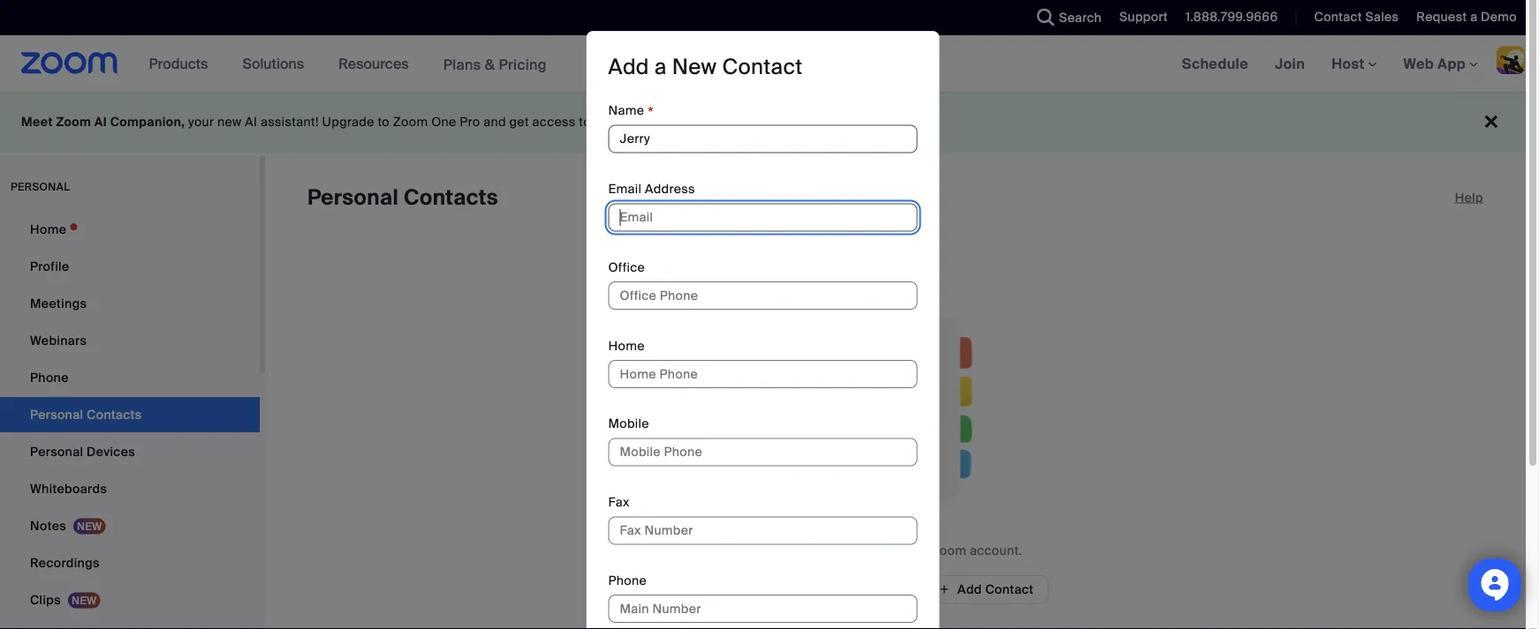 Task type: describe. For each thing, give the bounding box(es) containing it.
added
[[845, 543, 884, 559]]

companion
[[610, 114, 680, 130]]

2 upgrade from the left
[[812, 114, 866, 130]]

a for request
[[1470, 9, 1478, 25]]

home inside home link
[[30, 221, 67, 238]]

email
[[608, 181, 642, 198]]

notes
[[30, 518, 66, 535]]

import
[[776, 582, 816, 598]]

one
[[431, 114, 456, 130]]

2 horizontal spatial zoom
[[932, 543, 967, 559]]

new
[[672, 54, 717, 81]]

schedule
[[1182, 54, 1248, 73]]

2 ai from the left
[[245, 114, 257, 130]]

add image for add
[[938, 582, 950, 598]]

contact sales link up "meetings" navigation
[[1314, 9, 1399, 25]]

plans & pricing
[[443, 55, 547, 74]]

notes link
[[0, 509, 260, 544]]

*
[[648, 104, 654, 124]]

add a new contact dialog
[[586, 31, 940, 630]]

home link
[[0, 212, 260, 247]]

meetings link
[[0, 286, 260, 322]]

request a demo
[[1417, 9, 1517, 25]]

name *
[[608, 103, 654, 124]]

1.888.799.9666
[[1185, 9, 1278, 25]]

schedule link
[[1169, 35, 1262, 92]]

additional
[[716, 114, 776, 130]]

new
[[217, 114, 242, 130]]

add for add a new contact
[[608, 54, 649, 81]]

product information navigation
[[136, 35, 560, 93]]

Mobile text field
[[608, 439, 918, 467]]

phone link
[[0, 360, 260, 396]]

1 ai from the left
[[94, 114, 107, 130]]

phone inside add a new contact dialog
[[608, 573, 647, 590]]

add contact
[[958, 582, 1034, 598]]

contact inside dialog
[[722, 54, 803, 81]]

name
[[608, 103, 644, 119]]

meetings
[[30, 296, 87, 312]]

1 horizontal spatial zoom
[[393, 114, 428, 130]]

profile
[[30, 258, 69, 275]]

contact inside button
[[985, 582, 1034, 598]]

meet
[[21, 114, 53, 130]]

0 vertical spatial contact
[[1314, 9, 1362, 25]]

personal devices link
[[0, 435, 260, 470]]

Fax text field
[[608, 518, 918, 546]]

&
[[485, 55, 495, 74]]

csv
[[851, 582, 877, 598]]

companion,
[[110, 114, 185, 130]]

personal devices
[[30, 444, 135, 460]]

cost.
[[779, 114, 809, 130]]

personal menu menu
[[0, 212, 260, 630]]

banner containing schedule
[[0, 35, 1539, 93]]

from
[[819, 582, 848, 598]]

phone inside personal menu menu
[[30, 370, 69, 386]]

personal for personal devices
[[30, 444, 83, 460]]

sales
[[1365, 9, 1399, 25]]

whiteboards link
[[0, 472, 260, 507]]

Email Address text field
[[608, 204, 918, 232]]

contacts
[[789, 543, 842, 559]]

and
[[483, 114, 506, 130]]

pricing
[[499, 55, 547, 74]]

meet zoom ai companion, your new ai assistant! upgrade to zoom one pro and get access to ai companion at no additional cost. upgrade today
[[21, 114, 904, 130]]

webinars
[[30, 333, 87, 349]]



Task type: locate. For each thing, give the bounding box(es) containing it.
pro
[[460, 114, 480, 130]]

import from csv file button
[[742, 576, 916, 604]]

no contacts added to your zoom account.
[[769, 543, 1022, 559]]

clips
[[30, 592, 61, 609]]

add for add contact
[[958, 582, 982, 598]]

personal
[[307, 184, 399, 212], [30, 444, 83, 460]]

home up profile
[[30, 221, 67, 238]]

0 horizontal spatial your
[[188, 114, 214, 130]]

1.888.799.9666 button
[[1172, 0, 1282, 35], [1185, 9, 1278, 25]]

devices
[[87, 444, 135, 460]]

address
[[645, 181, 695, 198]]

ai right new
[[245, 114, 257, 130]]

0 horizontal spatial add image
[[756, 581, 769, 599]]

import from csv file
[[776, 582, 902, 598]]

profile link
[[0, 249, 260, 284]]

demo
[[1481, 9, 1517, 25]]

2 horizontal spatial contact
[[1314, 9, 1362, 25]]

2 horizontal spatial to
[[887, 543, 899, 559]]

home down office
[[608, 338, 645, 355]]

phone down webinars
[[30, 370, 69, 386]]

plans & pricing link
[[443, 55, 547, 74], [443, 55, 547, 74]]

0 vertical spatial phone
[[30, 370, 69, 386]]

join link
[[1262, 35, 1318, 92]]

contact down "account."
[[985, 582, 1034, 598]]

0 horizontal spatial a
[[655, 54, 667, 81]]

personal inside menu
[[30, 444, 83, 460]]

0 horizontal spatial ai
[[94, 114, 107, 130]]

request
[[1417, 9, 1467, 25]]

to left one
[[378, 114, 390, 130]]

add inside dialog
[[608, 54, 649, 81]]

1 vertical spatial a
[[655, 54, 667, 81]]

1 horizontal spatial personal
[[307, 184, 399, 212]]

office
[[608, 260, 645, 276]]

your
[[188, 114, 214, 130], [902, 543, 928, 559]]

1 vertical spatial phone
[[608, 573, 647, 590]]

a for add
[[655, 54, 667, 81]]

meet zoom ai companion, footer
[[0, 92, 1526, 153]]

0 vertical spatial personal
[[307, 184, 399, 212]]

today
[[869, 114, 904, 130]]

contact sales
[[1314, 9, 1399, 25]]

add image inside import from csv file button
[[756, 581, 769, 599]]

Phone text field
[[608, 596, 918, 624]]

access
[[532, 114, 576, 130]]

1 horizontal spatial your
[[902, 543, 928, 559]]

add image
[[756, 581, 769, 599], [938, 582, 950, 598]]

1 horizontal spatial add image
[[938, 582, 950, 598]]

upgrade today link
[[812, 114, 904, 130]]

0 vertical spatial home
[[30, 221, 67, 238]]

account.
[[970, 543, 1022, 559]]

add a new contact
[[608, 54, 803, 81]]

plans
[[443, 55, 481, 74]]

0 horizontal spatial phone
[[30, 370, 69, 386]]

your left new
[[188, 114, 214, 130]]

contact sales link
[[1301, 0, 1403, 35], [1314, 9, 1399, 25]]

Office Phone text field
[[608, 282, 918, 311]]

a left new
[[655, 54, 667, 81]]

ai left companion,
[[94, 114, 107, 130]]

contacts
[[404, 184, 498, 212]]

1 upgrade from the left
[[322, 114, 374, 130]]

First and Last Name text field
[[608, 126, 918, 154]]

0 vertical spatial add
[[608, 54, 649, 81]]

0 horizontal spatial home
[[30, 221, 67, 238]]

home
[[30, 221, 67, 238], [608, 338, 645, 355]]

webinars link
[[0, 323, 260, 359]]

help
[[1455, 190, 1483, 206]]

1 vertical spatial your
[[902, 543, 928, 559]]

contact
[[1314, 9, 1362, 25], [722, 54, 803, 81], [985, 582, 1034, 598]]

no
[[769, 543, 786, 559]]

0 vertical spatial your
[[188, 114, 214, 130]]

add image left import
[[756, 581, 769, 599]]

2 horizontal spatial ai
[[594, 114, 607, 130]]

ai left name
[[594, 114, 607, 130]]

no
[[698, 114, 713, 130]]

1 horizontal spatial home
[[608, 338, 645, 355]]

0 horizontal spatial zoom
[[56, 114, 91, 130]]

file
[[880, 582, 902, 598]]

zoom logo image
[[21, 52, 118, 74]]

meetings navigation
[[1169, 35, 1539, 93]]

add down "account."
[[958, 582, 982, 598]]

zoom
[[56, 114, 91, 130], [393, 114, 428, 130], [932, 543, 967, 559]]

3 ai from the left
[[594, 114, 607, 130]]

home inside add a new contact dialog
[[608, 338, 645, 355]]

phone down fax
[[608, 573, 647, 590]]

support link
[[1106, 0, 1172, 35], [1119, 9, 1168, 25]]

1 vertical spatial home
[[608, 338, 645, 355]]

add image inside button
[[938, 582, 950, 598]]

add
[[608, 54, 649, 81], [958, 582, 982, 598]]

Home text field
[[608, 361, 918, 389]]

add contact button
[[923, 576, 1049, 604]]

ai
[[94, 114, 107, 130], [245, 114, 257, 130], [594, 114, 607, 130]]

1 horizontal spatial phone
[[608, 573, 647, 590]]

fax
[[608, 495, 630, 511]]

0 horizontal spatial contact
[[722, 54, 803, 81]]

1 horizontal spatial to
[[579, 114, 591, 130]]

zoom left one
[[393, 114, 428, 130]]

join
[[1275, 54, 1305, 73]]

recordings
[[30, 555, 100, 572]]

add image left add contact
[[938, 582, 950, 598]]

email address
[[608, 181, 695, 198]]

your for to
[[902, 543, 928, 559]]

a left demo
[[1470, 9, 1478, 25]]

1 horizontal spatial a
[[1470, 9, 1478, 25]]

1 horizontal spatial ai
[[245, 114, 257, 130]]

contact up meet zoom ai companion, footer
[[722, 54, 803, 81]]

personal for personal contacts
[[307, 184, 399, 212]]

1 horizontal spatial upgrade
[[812, 114, 866, 130]]

contact left sales
[[1314, 9, 1362, 25]]

banner
[[0, 35, 1539, 93]]

1 horizontal spatial add
[[958, 582, 982, 598]]

upgrade right the cost.
[[812, 114, 866, 130]]

upgrade
[[322, 114, 374, 130], [812, 114, 866, 130]]

1 vertical spatial add
[[958, 582, 982, 598]]

0 horizontal spatial upgrade
[[322, 114, 374, 130]]

your inside meet zoom ai companion, footer
[[188, 114, 214, 130]]

assistant!
[[261, 114, 319, 130]]

2 vertical spatial contact
[[985, 582, 1034, 598]]

support
[[1119, 9, 1168, 25]]

zoom left "account."
[[932, 543, 967, 559]]

add inside button
[[958, 582, 982, 598]]

zoom right meet
[[56, 114, 91, 130]]

1 vertical spatial personal
[[30, 444, 83, 460]]

mobile
[[608, 417, 649, 433]]

clips link
[[0, 583, 260, 618]]

at
[[683, 114, 695, 130]]

help link
[[1455, 184, 1483, 212]]

contact sales link up join
[[1301, 0, 1403, 35]]

add image for import
[[756, 581, 769, 599]]

your for companion,
[[188, 114, 214, 130]]

personal
[[11, 180, 70, 194]]

your right added at right bottom
[[902, 543, 928, 559]]

0 vertical spatial a
[[1470, 9, 1478, 25]]

0 horizontal spatial personal
[[30, 444, 83, 460]]

personal contacts
[[307, 184, 498, 212]]

to
[[378, 114, 390, 130], [579, 114, 591, 130], [887, 543, 899, 559]]

phone
[[30, 370, 69, 386], [608, 573, 647, 590]]

1 vertical spatial contact
[[722, 54, 803, 81]]

1 horizontal spatial contact
[[985, 582, 1034, 598]]

0 horizontal spatial to
[[378, 114, 390, 130]]

0 horizontal spatial add
[[608, 54, 649, 81]]

upgrade down product information navigation
[[322, 114, 374, 130]]

to right added at right bottom
[[887, 543, 899, 559]]

add up name
[[608, 54, 649, 81]]

a inside dialog
[[655, 54, 667, 81]]

request a demo link
[[1403, 0, 1539, 35], [1417, 9, 1517, 25]]

whiteboards
[[30, 481, 107, 497]]

a
[[1470, 9, 1478, 25], [655, 54, 667, 81]]

to right access
[[579, 114, 591, 130]]

recordings link
[[0, 546, 260, 581]]

get
[[509, 114, 529, 130]]



Task type: vqa. For each thing, say whether or not it's contained in the screenshot.
bottommost your
yes



